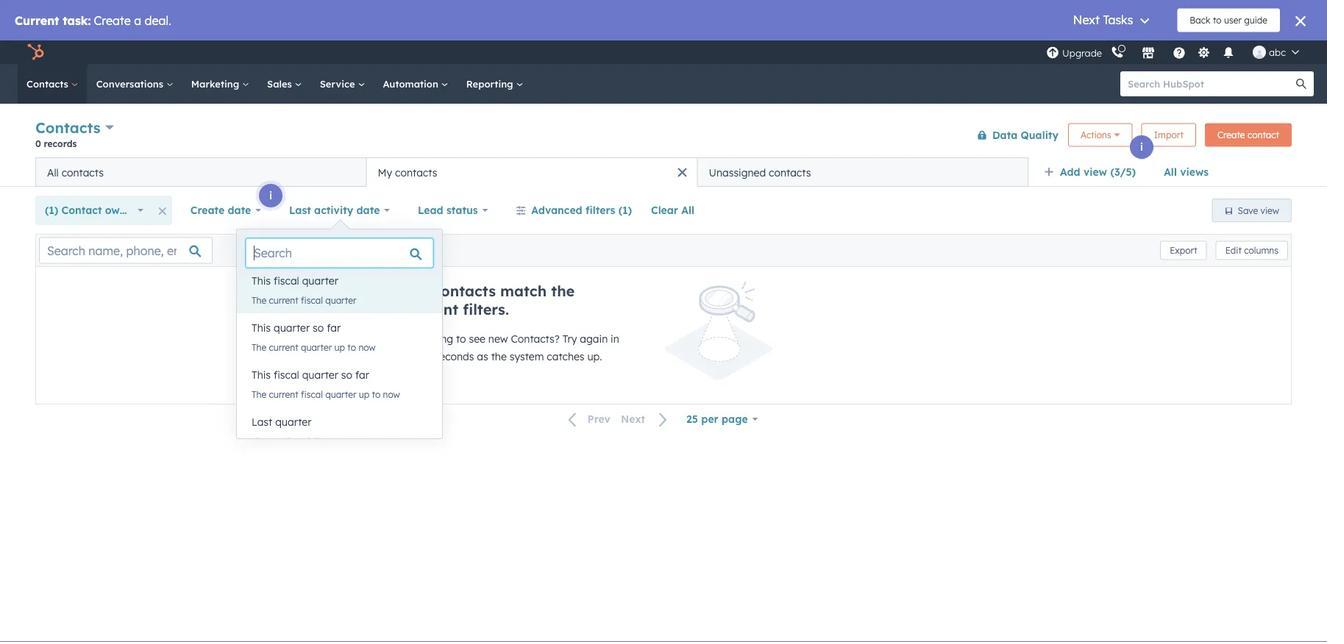 Task type: describe. For each thing, give the bounding box(es) containing it.
gary orlando image
[[1254, 46, 1267, 59]]

to inside expecting to see new contacts? try again in a few seconds as the system catches up.
[[456, 333, 466, 346]]

service link
[[311, 64, 374, 104]]

Search search field
[[246, 238, 434, 268]]

(1) inside popup button
[[45, 204, 58, 217]]

to inside this quarter so far the current quarter up to now
[[348, 342, 356, 353]]

25 per page button
[[677, 405, 768, 434]]

contacts inside popup button
[[35, 119, 101, 137]]

menu containing abc
[[1045, 40, 1310, 64]]

import button
[[1142, 123, 1197, 147]]

in
[[611, 333, 620, 346]]

next
[[621, 413, 646, 426]]

current inside no contacts match the current filters.
[[405, 300, 459, 319]]

list box containing this fiscal quarter
[[237, 266, 442, 455]]

0 records
[[35, 138, 77, 149]]

up inside this fiscal quarter so far the current fiscal quarter up to now
[[359, 389, 370, 400]]

quarter up this fiscal quarter so far button
[[301, 342, 332, 353]]

as
[[477, 350, 489, 363]]

unassigned
[[709, 166, 766, 179]]

view for add
[[1084, 166, 1108, 179]]

notifications image
[[1223, 47, 1236, 60]]

my contacts
[[378, 166, 438, 179]]

pagination navigation
[[560, 410, 677, 429]]

add view (3/5)
[[1061, 166, 1137, 179]]

upgrade image
[[1047, 47, 1060, 60]]

abc
[[1270, 46, 1287, 58]]

save
[[1239, 205, 1259, 216]]

quality
[[1021, 128, 1059, 141]]

i for i button to the right
[[1141, 141, 1144, 153]]

prev button
[[560, 410, 616, 429]]

lead status button
[[409, 196, 498, 225]]

this for this fiscal quarter
[[252, 275, 271, 287]]

the inside no contacts match the current filters.
[[552, 282, 575, 300]]

quarter up the previous
[[275, 416, 312, 429]]

prev
[[588, 413, 611, 426]]

marketplaces image
[[1142, 47, 1156, 60]]

contacts?
[[511, 333, 560, 346]]

quarter down this quarter so far the current quarter up to now
[[302, 369, 339, 382]]

so inside this quarter so far the current quarter up to now
[[313, 322, 324, 335]]

unassigned contacts button
[[698, 158, 1029, 187]]

fiscal down search search field on the top
[[274, 275, 299, 287]]

owner
[[105, 204, 137, 217]]

Search HubSpot search field
[[1121, 71, 1301, 96]]

contacts link
[[18, 64, 87, 104]]

sales link
[[258, 64, 311, 104]]

the inside this quarter so far the current quarter up to now
[[252, 342, 267, 353]]

abc button
[[1245, 40, 1309, 64]]

the inside this fiscal quarter the current fiscal quarter
[[252, 295, 267, 306]]

try
[[563, 333, 577, 346]]

import
[[1155, 130, 1184, 141]]

current inside this fiscal quarter so far the current fiscal quarter up to now
[[269, 389, 299, 400]]

(1) contact owner button
[[35, 196, 153, 225]]

sales
[[267, 78, 295, 90]]

last activity date button
[[280, 196, 400, 225]]

create date button
[[181, 196, 271, 225]]

the inside last quarter the previous full quarter
[[252, 436, 267, 447]]

create for create contact
[[1218, 130, 1246, 141]]

columns
[[1245, 245, 1279, 256]]

view for save
[[1261, 205, 1280, 216]]

expecting
[[405, 333, 453, 346]]

lead
[[418, 204, 444, 217]]

clear all
[[651, 204, 695, 217]]

lead status
[[418, 204, 478, 217]]

this fiscal quarter button
[[237, 266, 442, 296]]

current inside this quarter so far the current quarter up to now
[[269, 342, 299, 353]]

up inside this quarter so far the current quarter up to now
[[335, 342, 345, 353]]

create date
[[190, 204, 251, 217]]

save view
[[1239, 205, 1280, 216]]

far inside this quarter so far the current quarter up to now
[[327, 322, 341, 335]]

current inside this fiscal quarter the current fiscal quarter
[[269, 295, 299, 306]]

add view (3/5) button
[[1035, 158, 1155, 187]]

this fiscal quarter so far the current fiscal quarter up to now
[[252, 369, 400, 400]]

contacts for all contacts
[[62, 166, 104, 179]]

unassigned contacts
[[709, 166, 811, 179]]

see
[[469, 333, 486, 346]]

a
[[405, 350, 412, 363]]

automation link
[[374, 64, 458, 104]]

status
[[447, 204, 478, 217]]

advanced
[[532, 204, 583, 217]]

all for all views
[[1165, 166, 1178, 179]]

all contacts button
[[35, 158, 367, 187]]

this for this quarter so far
[[252, 322, 271, 335]]

help button
[[1167, 40, 1192, 64]]

this quarter so far button
[[237, 314, 442, 343]]

25 per page
[[687, 413, 748, 426]]

clear all button
[[642, 196, 704, 225]]

page
[[722, 413, 748, 426]]

all for all contacts
[[47, 166, 59, 179]]

seconds
[[435, 350, 474, 363]]

new
[[489, 333, 508, 346]]

quarter up last quarter button
[[326, 389, 357, 400]]

fiscal up last quarter the previous full quarter
[[301, 389, 323, 400]]

calling icon image
[[1112, 46, 1125, 59]]



Task type: locate. For each thing, give the bounding box(es) containing it.
current up this quarter so far the current quarter up to now
[[269, 295, 299, 306]]

1 vertical spatial far
[[355, 369, 369, 382]]

advanced filters (1)
[[532, 204, 632, 217]]

far down the 'this quarter so far' button
[[355, 369, 369, 382]]

add
[[1061, 166, 1081, 179]]

create left contact
[[1218, 130, 1246, 141]]

last inside dropdown button
[[289, 204, 311, 217]]

1 horizontal spatial the
[[552, 282, 575, 300]]

1 horizontal spatial now
[[383, 389, 400, 400]]

export button
[[1161, 241, 1208, 260]]

records
[[44, 138, 77, 149]]

save view button
[[1213, 199, 1293, 222]]

this
[[252, 275, 271, 287], [252, 322, 271, 335], [252, 369, 271, 382]]

1 horizontal spatial all
[[682, 204, 695, 217]]

1 (1) from the left
[[45, 204, 58, 217]]

0 horizontal spatial create
[[190, 204, 225, 217]]

(1) right filters
[[619, 204, 632, 217]]

conversations
[[96, 78, 166, 90]]

2 this from the top
[[252, 322, 271, 335]]

1 vertical spatial this
[[252, 322, 271, 335]]

few
[[414, 350, 432, 363]]

0
[[35, 138, 41, 149]]

i left 'import'
[[1141, 141, 1144, 153]]

conversations link
[[87, 64, 182, 104]]

0 vertical spatial last
[[289, 204, 311, 217]]

no
[[405, 282, 426, 300]]

the up last quarter the previous full quarter
[[252, 389, 267, 400]]

25
[[687, 413, 699, 426]]

contacts button
[[35, 117, 114, 138]]

last for last quarter the previous full quarter
[[252, 416, 273, 429]]

current up expecting
[[405, 300, 459, 319]]

the down this fiscal quarter the current fiscal quarter
[[252, 342, 267, 353]]

1 horizontal spatial far
[[355, 369, 369, 382]]

i left last activity date dropdown button
[[269, 189, 272, 202]]

0 horizontal spatial so
[[313, 322, 324, 335]]

1 horizontal spatial (1)
[[619, 204, 632, 217]]

contacts down hubspot link
[[26, 78, 71, 90]]

contact
[[62, 204, 102, 217]]

quarter up the 'this quarter so far' button
[[326, 295, 357, 306]]

last activity date
[[289, 204, 380, 217]]

reporting
[[466, 78, 516, 90]]

create down all contacts button
[[190, 204, 225, 217]]

now inside this quarter so far the current quarter up to now
[[359, 342, 376, 353]]

1 horizontal spatial contacts
[[395, 166, 438, 179]]

system
[[510, 350, 544, 363]]

1 horizontal spatial create
[[1218, 130, 1246, 141]]

search image
[[1297, 79, 1307, 89]]

hubspot image
[[26, 43, 44, 61]]

the up this quarter so far the current quarter up to now
[[252, 295, 267, 306]]

0 vertical spatial so
[[313, 322, 324, 335]]

the
[[552, 282, 575, 300], [491, 350, 507, 363]]

per
[[702, 413, 719, 426]]

contacts right no
[[431, 282, 496, 300]]

filters.
[[463, 300, 509, 319]]

list box
[[237, 266, 442, 455]]

all left views
[[1165, 166, 1178, 179]]

i button right the create date
[[259, 184, 283, 208]]

1 horizontal spatial so
[[341, 369, 353, 382]]

0 horizontal spatial all
[[47, 166, 59, 179]]

0 vertical spatial create
[[1218, 130, 1246, 141]]

1 vertical spatial now
[[383, 389, 400, 400]]

1 date from the left
[[228, 204, 251, 217]]

automation
[[383, 78, 441, 90]]

1 horizontal spatial view
[[1261, 205, 1280, 216]]

0 horizontal spatial i button
[[259, 184, 283, 208]]

the inside this fiscal quarter so far the current fiscal quarter up to now
[[252, 389, 267, 400]]

1 the from the top
[[252, 295, 267, 306]]

0 vertical spatial up
[[335, 342, 345, 353]]

quarter
[[302, 275, 339, 287], [326, 295, 357, 306], [274, 322, 310, 335], [301, 342, 332, 353], [302, 369, 339, 382], [326, 389, 357, 400], [275, 416, 312, 429], [322, 436, 353, 447]]

to up this fiscal quarter so far button
[[348, 342, 356, 353]]

1 vertical spatial last
[[252, 416, 273, 429]]

fiscal up this quarter so far the current quarter up to now
[[301, 295, 323, 306]]

date
[[228, 204, 251, 217], [357, 204, 380, 217]]

0 horizontal spatial far
[[327, 322, 341, 335]]

my contacts button
[[367, 158, 698, 187]]

0 vertical spatial i
[[1141, 141, 1144, 153]]

contacts down records
[[62, 166, 104, 179]]

upgrade
[[1063, 47, 1103, 59]]

create contact button
[[1206, 123, 1293, 147]]

0 horizontal spatial now
[[359, 342, 376, 353]]

2 (1) from the left
[[619, 204, 632, 217]]

contacts for my contacts
[[395, 166, 438, 179]]

i button
[[1131, 135, 1154, 159], [259, 184, 283, 208]]

view right add
[[1084, 166, 1108, 179]]

now inside this fiscal quarter so far the current fiscal quarter up to now
[[383, 389, 400, 400]]

full
[[307, 436, 319, 447]]

0 vertical spatial far
[[327, 322, 341, 335]]

so down the 'this quarter so far' button
[[341, 369, 353, 382]]

up
[[335, 342, 345, 353], [359, 389, 370, 400]]

export
[[1170, 245, 1198, 256]]

catches
[[547, 350, 585, 363]]

1 vertical spatial up
[[359, 389, 370, 400]]

contacts for unassigned contacts
[[769, 166, 811, 179]]

the right as
[[491, 350, 507, 363]]

all contacts
[[47, 166, 104, 179]]

quarter down this fiscal quarter the current fiscal quarter
[[274, 322, 310, 335]]

search button
[[1290, 71, 1315, 96]]

Search name, phone, email addresses, or company search field
[[39, 237, 213, 264]]

this for this fiscal quarter so far
[[252, 369, 271, 382]]

hubspot link
[[18, 43, 55, 61]]

(1) contact owner
[[45, 204, 137, 217]]

match
[[501, 282, 547, 300]]

previous
[[269, 436, 304, 447]]

2 vertical spatial contacts
[[431, 282, 496, 300]]

fiscal down this quarter so far the current quarter up to now
[[274, 369, 299, 382]]

actions
[[1081, 130, 1112, 141]]

expecting to see new contacts? try again in a few seconds as the system catches up.
[[405, 333, 620, 363]]

(1) left contact
[[45, 204, 58, 217]]

1 horizontal spatial up
[[359, 389, 370, 400]]

1 vertical spatial contacts
[[35, 119, 101, 137]]

calling icon button
[[1106, 43, 1131, 62]]

create for create date
[[190, 204, 225, 217]]

date right activity
[[357, 204, 380, 217]]

all inside button
[[682, 204, 695, 217]]

to inside this fiscal quarter so far the current fiscal quarter up to now
[[372, 389, 381, 400]]

3 this from the top
[[252, 369, 271, 382]]

0 vertical spatial the
[[552, 282, 575, 300]]

2 horizontal spatial contacts
[[769, 166, 811, 179]]

now up last quarter button
[[383, 389, 400, 400]]

contacts right my
[[395, 166, 438, 179]]

help image
[[1173, 47, 1187, 60]]

this inside this quarter so far the current quarter up to now
[[252, 322, 271, 335]]

last quarter the previous full quarter
[[252, 416, 353, 447]]

(1) inside button
[[619, 204, 632, 217]]

0 horizontal spatial last
[[252, 416, 273, 429]]

create
[[1218, 130, 1246, 141], [190, 204, 225, 217]]

quarter right full
[[322, 436, 353, 447]]

view inside button
[[1261, 205, 1280, 216]]

views
[[1181, 166, 1210, 179]]

no contacts match the current filters.
[[405, 282, 575, 319]]

last left activity
[[289, 204, 311, 217]]

4 the from the top
[[252, 436, 267, 447]]

contacts inside no contacts match the current filters.
[[431, 282, 496, 300]]

1 contacts from the left
[[62, 166, 104, 179]]

this quarter so far the current quarter up to now
[[252, 322, 376, 353]]

up up this fiscal quarter so far button
[[335, 342, 345, 353]]

0 horizontal spatial contacts
[[62, 166, 104, 179]]

1 horizontal spatial to
[[372, 389, 381, 400]]

1 this from the top
[[252, 275, 271, 287]]

0 vertical spatial contacts
[[26, 78, 71, 90]]

(3/5)
[[1111, 166, 1137, 179]]

create inside popup button
[[190, 204, 225, 217]]

edit columns button
[[1217, 241, 1289, 260]]

contacts right unassigned
[[769, 166, 811, 179]]

2 horizontal spatial all
[[1165, 166, 1178, 179]]

date inside dropdown button
[[357, 204, 380, 217]]

settings link
[[1195, 45, 1214, 60]]

so
[[313, 322, 324, 335], [341, 369, 353, 382]]

1 horizontal spatial i
[[1141, 141, 1144, 153]]

all down 0 records
[[47, 166, 59, 179]]

(1)
[[45, 204, 58, 217], [619, 204, 632, 217]]

1 vertical spatial the
[[491, 350, 507, 363]]

contacts banner
[[35, 116, 1293, 158]]

to left see
[[456, 333, 466, 346]]

1 horizontal spatial i button
[[1131, 135, 1154, 159]]

contact
[[1248, 130, 1280, 141]]

so inside this fiscal quarter so far the current fiscal quarter up to now
[[341, 369, 353, 382]]

0 vertical spatial i button
[[1131, 135, 1154, 159]]

all views
[[1165, 166, 1210, 179]]

1 horizontal spatial last
[[289, 204, 311, 217]]

0 horizontal spatial up
[[335, 342, 345, 353]]

current up this fiscal quarter so far the current fiscal quarter up to now
[[269, 342, 299, 353]]

create inside button
[[1218, 130, 1246, 141]]

0 horizontal spatial i
[[269, 189, 272, 202]]

actions button
[[1069, 123, 1133, 147]]

3 contacts from the left
[[769, 166, 811, 179]]

so down this fiscal quarter the current fiscal quarter
[[313, 322, 324, 335]]

all inside button
[[47, 166, 59, 179]]

1 vertical spatial create
[[190, 204, 225, 217]]

the right match
[[552, 282, 575, 300]]

contacts up records
[[35, 119, 101, 137]]

far
[[327, 322, 341, 335], [355, 369, 369, 382]]

up.
[[588, 350, 602, 363]]

the inside expecting to see new contacts? try again in a few seconds as the system catches up.
[[491, 350, 507, 363]]

view right save
[[1261, 205, 1280, 216]]

0 horizontal spatial to
[[348, 342, 356, 353]]

next button
[[616, 410, 677, 429]]

menu
[[1045, 40, 1310, 64]]

2 contacts from the left
[[395, 166, 438, 179]]

i
[[1141, 141, 1144, 153], [269, 189, 272, 202]]

this inside this fiscal quarter the current fiscal quarter
[[252, 275, 271, 287]]

the left the previous
[[252, 436, 267, 447]]

0 vertical spatial view
[[1084, 166, 1108, 179]]

i button left 'import'
[[1131, 135, 1154, 159]]

reporting link
[[458, 64, 533, 104]]

2 vertical spatial this
[[252, 369, 271, 382]]

2 the from the top
[[252, 342, 267, 353]]

0 horizontal spatial date
[[228, 204, 251, 217]]

the
[[252, 295, 267, 306], [252, 342, 267, 353], [252, 389, 267, 400], [252, 436, 267, 447]]

this inside this fiscal quarter so far the current fiscal quarter up to now
[[252, 369, 271, 382]]

0 vertical spatial now
[[359, 342, 376, 353]]

1 vertical spatial view
[[1261, 205, 1280, 216]]

1 horizontal spatial date
[[357, 204, 380, 217]]

my
[[378, 166, 392, 179]]

1 vertical spatial i
[[269, 189, 272, 202]]

notifications button
[[1217, 40, 1242, 64]]

view inside popup button
[[1084, 166, 1108, 179]]

2 date from the left
[[357, 204, 380, 217]]

data quality
[[993, 128, 1059, 141]]

current up last quarter the previous full quarter
[[269, 389, 299, 400]]

up up last quarter button
[[359, 389, 370, 400]]

data
[[993, 128, 1018, 141]]

last up the previous
[[252, 416, 273, 429]]

0 horizontal spatial the
[[491, 350, 507, 363]]

i for the bottom i button
[[269, 189, 272, 202]]

far inside this fiscal quarter so far the current fiscal quarter up to now
[[355, 369, 369, 382]]

filters
[[586, 204, 616, 217]]

last for last activity date
[[289, 204, 311, 217]]

to up last quarter button
[[372, 389, 381, 400]]

date down all contacts button
[[228, 204, 251, 217]]

this fiscal quarter the current fiscal quarter
[[252, 275, 357, 306]]

marketing
[[191, 78, 242, 90]]

settings image
[[1198, 47, 1211, 60]]

last inside last quarter the previous full quarter
[[252, 416, 273, 429]]

now up this fiscal quarter so far button
[[359, 342, 376, 353]]

contacts
[[62, 166, 104, 179], [395, 166, 438, 179], [769, 166, 811, 179]]

1 vertical spatial i button
[[259, 184, 283, 208]]

1 vertical spatial so
[[341, 369, 353, 382]]

marketplaces button
[[1134, 40, 1165, 64]]

all views link
[[1155, 158, 1219, 187]]

date inside popup button
[[228, 204, 251, 217]]

edit columns
[[1226, 245, 1279, 256]]

3 the from the top
[[252, 389, 267, 400]]

quarter down search search field on the top
[[302, 275, 339, 287]]

far down this fiscal quarter button
[[327, 322, 341, 335]]

activity
[[314, 204, 353, 217]]

data quality button
[[968, 120, 1060, 150]]

all right clear
[[682, 204, 695, 217]]

2 horizontal spatial to
[[456, 333, 466, 346]]

0 horizontal spatial (1)
[[45, 204, 58, 217]]

this fiscal quarter so far button
[[237, 361, 442, 390]]

0 vertical spatial this
[[252, 275, 271, 287]]

clear
[[651, 204, 679, 217]]

0 horizontal spatial view
[[1084, 166, 1108, 179]]



Task type: vqa. For each thing, say whether or not it's contained in the screenshot.
the bottommost so
yes



